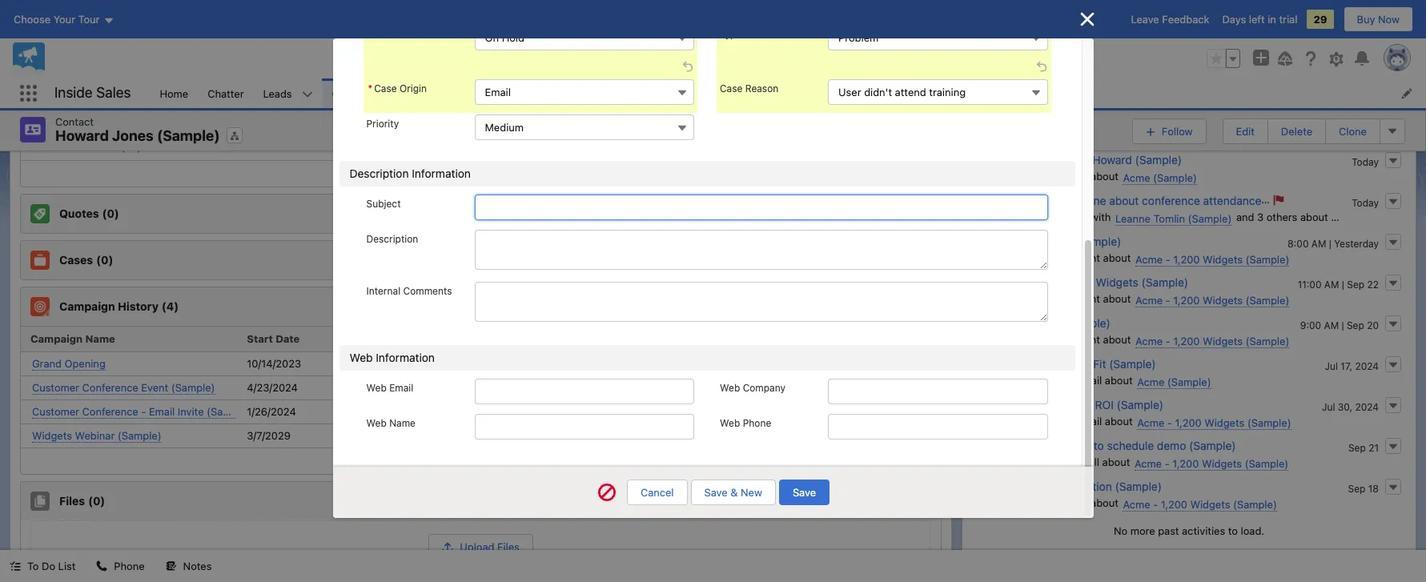 Task type: describe. For each thing, give the bounding box(es) containing it.
sep 18
[[1349, 483, 1380, 495]]

conference
[[1143, 194, 1201, 207]]

1 horizontal spatial status
[[687, 332, 720, 345]]

delete
[[1282, 125, 1313, 138]]

Status, On Hold button
[[475, 25, 695, 51]]

1 horizontal spatial to
[[1229, 524, 1239, 537]]

opportunities link
[[59, 5, 167, 19]]

1 negotiation amount: from the top
[[337, 56, 475, 82]]

event for 10/14/2023
[[467, 357, 494, 370]]

tim
[[916, 87, 934, 100]]

acme (sample) link for you had a task about acme (sample)
[[1124, 171, 1198, 185]]

sep left 20
[[1348, 319, 1365, 331]]

2 view all from the top
[[462, 455, 500, 467]]

email: widgets roi (sample) link
[[1016, 398, 1164, 411]]

Priority button
[[475, 115, 695, 141]]

leads link
[[254, 79, 302, 108]]

(sample) inside you had a task about acme (sample)
[[1154, 171, 1198, 184]]

* tim burton
[[908, 87, 970, 100]]

stage: for acme - 200 widgets (sample)
[[644, 56, 675, 69]]

acme - 1,200 widgets (sample) link for jul 30, 2024
[[1138, 416, 1292, 430]]

0 vertical spatial |
[[1330, 238, 1332, 250]]

edit
[[1237, 125, 1255, 138]]

leave feedback
[[1132, 13, 1210, 26]]

introduction
[[1050, 480, 1113, 493]]

amount: inside qualification amount:
[[644, 69, 685, 82]]

0 vertical spatial files
[[59, 494, 85, 508]]

all down medium on the top
[[488, 167, 500, 180]]

demo platform widgets (sample) link
[[1016, 275, 1189, 289]]

attendance
[[1204, 194, 1262, 207]]

Case Origin, Email button
[[475, 80, 695, 105]]

about for 9:00 am | sep 20
[[1104, 333, 1132, 346]]

$20,000.00
[[726, 69, 782, 82]]

responded
[[687, 429, 741, 442]]

task for you had a task about acme - 1,200 widgets (sample)
[[1068, 496, 1088, 509]]

sep left the 18
[[1349, 483, 1366, 495]]

in
[[1268, 13, 1277, 26]]

11:00
[[1298, 278, 1322, 290]]

demo
[[1016, 275, 1047, 289]]

an for (sample)
[[1059, 251, 1071, 264]]

Description text field
[[475, 230, 1048, 270]]

about down you had a task about acme (sample) on the right of the page
[[1110, 194, 1140, 207]]

left
[[1250, 13, 1266, 26]]

amount: up contacts
[[337, 69, 378, 82]]

widgets webinar (sample) link
[[32, 429, 162, 443]]

accounts link
[[406, 79, 471, 108]]

no more past activities to load. status
[[973, 524, 1407, 537]]

days
[[1223, 13, 1247, 26]]

refresh • expand all • view all
[[1255, 13, 1406, 26]]

follow inside follow button
[[1162, 125, 1193, 138]]

acme - 1,200 widgets (sample)
[[339, 100, 493, 113]]

2 vertical spatial view all link
[[21, 447, 942, 474]]

had for 11:00
[[1039, 292, 1057, 305]]

Subject text field
[[475, 195, 1048, 221]]

3 sent from the top
[[687, 405, 709, 418]]

contact image
[[20, 117, 46, 143]]

close for acme - 200 widgets (sample)
[[644, 82, 672, 95]]

all left buy
[[1343, 13, 1356, 26]]

170
[[70, 42, 87, 55]]

upload
[[460, 540, 495, 553]]

widgets webinar (sample)
[[32, 429, 162, 442]]

about inside you have an upcoming task about acme - 1,200 widgets (sample)
[[1153, 89, 1181, 101]]

* for * send letter
[[596, 87, 601, 100]]

had for 8:00
[[1039, 251, 1057, 264]]

text default image for to do list
[[10, 561, 21, 572]]

web information
[[350, 351, 435, 365]]

- inside you have an upcoming task about acme - 1,200 widgets (sample)
[[1215, 90, 1220, 103]]

no more past activities to load.
[[1114, 524, 1265, 537]]

1 vertical spatial type
[[467, 332, 492, 345]]

300
[[70, 100, 89, 113]]

expand all button
[[1304, 7, 1356, 32]]

- inside you logged a call about acme - 1,200 widgets (sample)
[[1165, 457, 1170, 470]]

internal comments
[[367, 286, 452, 298]]

letter
[[631, 87, 660, 100]]

acme inside you logged a call about acme - 1,200 widgets (sample)
[[1135, 457, 1163, 470]]

Internal Comments text field
[[475, 282, 1048, 322]]

grand opening
[[32, 357, 106, 370]]

you sent an email about acme - 1,200 widgets (sample)
[[1018, 415, 1292, 429]]

september  •  2023
[[998, 124, 1093, 137]]

acme - 1,200 widgets (sample) link for 9:00 am | sep 20
[[1136, 334, 1290, 348]]

upcoming
[[998, 43, 1051, 56]]

to
[[27, 560, 39, 573]]

web for web name
[[367, 418, 387, 430]]

1,200 for 11:00 am | sep 22
[[1174, 294, 1201, 306]]

web for web email
[[367, 383, 387, 395]]

email inside button
[[485, 86, 511, 99]]

12/18/2023
[[112, 82, 166, 95]]

email: introduction (sample)
[[1016, 480, 1163, 493]]

(sample) inside list
[[824, 87, 868, 100]]

1,200 for sep 18
[[1162, 498, 1188, 511]]

company
[[743, 383, 786, 395]]

1 case from the left
[[374, 83, 397, 95]]

description for description
[[367, 234, 419, 246]]

howard up logged
[[1052, 439, 1091, 452]]

* for * case origin
[[368, 83, 373, 95]]

you had a task with leanne tomlin (sample) and 3 others about
[[1018, 210, 1332, 225]]

comments
[[403, 286, 452, 298]]

new quote
[[863, 207, 918, 220]]

cases (0)
[[59, 253, 113, 267]]

acme (sample) link for you sent an email about acme (sample)
[[1138, 375, 1212, 389]]

* send letter
[[596, 87, 660, 100]]

schedule
[[1108, 439, 1155, 452]]

email image
[[989, 398, 1008, 417]]

buy
[[1358, 13, 1376, 26]]

upcoming & overdue
[[998, 43, 1108, 56]]

type element
[[460, 326, 680, 352]]

send
[[604, 87, 628, 100]]

you for 8:00 am | yesterday
[[1018, 251, 1036, 264]]

howard down 300
[[55, 127, 109, 144]]

widgets inside you sent an email about acme - 1,200 widgets (sample)
[[1205, 416, 1245, 429]]

1 vertical spatial files
[[498, 540, 520, 553]]

all right buy
[[1394, 13, 1406, 26]]

medium
[[485, 121, 524, 134]]

negotiation for acme - 1,200 widgets (sample)
[[419, 114, 475, 127]]

you had an event about acme - 1,200 widgets (sample) for widgets
[[1018, 292, 1290, 306]]

sent for product
[[1039, 374, 1060, 387]]

quote
[[888, 207, 918, 220]]

1,200 inside you have an upcoming task about acme - 1,200 widgets (sample)
[[1223, 90, 1250, 103]]

date: inside closed won amount: close date:
[[674, 140, 700, 153]]

information for description information
[[412, 167, 471, 181]]

others
[[1267, 210, 1298, 223]]

0 vertical spatial phone
[[743, 418, 772, 430]]

a for you logged a call about acme - 1,200 widgets (sample)
[[1075, 455, 1081, 468]]

1 vertical spatial view all link
[[21, 160, 942, 186]]

2 negotiation amount: from the top
[[337, 114, 475, 140]]

task image for you had a task about acme (sample)
[[989, 153, 1008, 172]]

21
[[1369, 442, 1380, 454]]

1 you had an event about acme - 1,200 widgets (sample) from the top
[[1018, 251, 1290, 266]]

widgets inside you logged a call about acme - 1,200 widgets (sample)
[[1203, 457, 1243, 470]]

1 vertical spatial view
[[462, 167, 485, 180]]

called howard to schedule demo (sample)
[[1016, 439, 1237, 452]]

date: for acme - 300 widgets (sample)
[[61, 140, 86, 153]]

delete button
[[1268, 118, 1327, 144]]

1,200 for sep 21
[[1173, 457, 1200, 470]]

widgets inside you have an upcoming task about acme - 1,200 widgets (sample)
[[1253, 90, 1293, 103]]

month
[[1366, 124, 1399, 137]]

contact
[[55, 115, 94, 128]]

20
[[1368, 319, 1380, 331]]

about for sep 21
[[1103, 455, 1131, 468]]

today for you had a task about acme (sample)
[[1353, 156, 1380, 168]]

• for 2023
[[1058, 124, 1063, 137]]

text default image inside notes button
[[166, 561, 177, 572]]

won
[[762, 114, 784, 127]]

Case Reason button
[[829, 80, 1048, 105]]

discussion
[[1016, 234, 1072, 248]]

amount: inside negotiation amount: close date:
[[30, 69, 71, 82]]

no
[[1114, 524, 1128, 537]]

an for call
[[1059, 333, 1071, 346]]

0 vertical spatial leanne
[[1069, 194, 1107, 207]]

email: product fit (sample)
[[1016, 357, 1157, 371]]

(sample) inside acme - 200 widgets (sample) link
[[749, 42, 793, 55]]

(sample) inside you had a task with leanne tomlin (sample) and 3 others about
[[1189, 212, 1233, 225]]

acme - 120 widgets (sample)
[[646, 100, 791, 113]]

opportunities image
[[30, 3, 50, 22]]

webinar
[[75, 429, 115, 442]]

0 vertical spatial status
[[374, 28, 403, 40]]

you for 9:00 am | sep 20
[[1018, 333, 1036, 346]]

tomlin
[[1154, 212, 1186, 225]]

closed for lost
[[112, 114, 146, 127]]

(sample) inside customer conference - email invite (sample) 1/26/2024
[[207, 405, 251, 418]]

2 horizontal spatial •
[[1359, 13, 1364, 26]]

save & new button
[[691, 480, 776, 506]]

conference for event
[[82, 381, 138, 394]]

an for widgets
[[1062, 415, 1074, 427]]

web for web phone
[[720, 418, 741, 430]]

date: inside negotiation amount: close date:
[[61, 82, 86, 95]]

$110,000.00
[[419, 127, 478, 140]]

1,200 for 9:00 am | sep 20
[[1174, 334, 1201, 347]]

(sample) inside you had a task about acme - 1,200 widgets (sample)
[[1234, 498, 1278, 511]]

close for acme - 300 widgets (sample)
[[30, 140, 58, 153]]

* call maria tomorrow (sample)
[[716, 87, 868, 100]]

burton
[[937, 87, 970, 100]]

acme - 1,200 widgets (sample) link for sep 18
[[1124, 498, 1278, 512]]

stage: for acme - 140 widgets (sample)
[[337, 56, 369, 69]]

customer for customer conference event (sample)
[[32, 381, 79, 394]]

you for sep 18
[[1018, 496, 1036, 509]]

acme - 300 widgets (sample)
[[32, 100, 179, 113]]

qualification amount:
[[644, 56, 787, 82]]

2 case from the left
[[720, 83, 743, 95]]

an inside you have an upcoming task about acme - 1,200 widgets (sample)
[[1064, 89, 1076, 101]]

0 vertical spatial am
[[1312, 238, 1327, 250]]

email: for email: product fit (sample)
[[1016, 357, 1047, 371]]

(sample) inside acme - 140 widgets (sample) link
[[441, 42, 484, 55]]

am for (sample)
[[1325, 319, 1340, 331]]

11:00 am | sep 22
[[1298, 278, 1380, 290]]

this month
[[1341, 124, 1399, 137]]

text default image for tim burton
[[998, 88, 1009, 99]]

$6,000.00 close date:
[[30, 127, 162, 153]]

conference for -
[[82, 405, 138, 418]]

search...
[[560, 52, 602, 65]]

you for jul 17, 2024
[[1018, 374, 1036, 387]]

date: for acme - 200 widgets (sample)
[[674, 82, 700, 95]]

stage: for acme - 1,200 widgets (sample)
[[337, 114, 369, 127]]

accounts
[[416, 87, 461, 100]]

yesterday
[[1335, 238, 1380, 250]]

howard left on
[[1117, 72, 1157, 85]]

logged
[[1039, 455, 1072, 468]]

1 view all from the top
[[462, 167, 500, 180]]

1,200 for jul 30, 2024
[[1176, 416, 1202, 429]]

about for jul 17, 2024
[[1106, 374, 1133, 387]]

close inside closed won amount: close date:
[[644, 140, 672, 153]]

about for today
[[1091, 169, 1119, 182]]

refresh button
[[1254, 7, 1293, 32]]

3 list item from the left
[[899, 79, 1016, 108]]

about for 8:00 am | yesterday
[[1104, 251, 1132, 264]]

event for 4/23/2024
[[467, 381, 494, 394]]

task for you had a task about acme (sample)
[[1068, 169, 1088, 182]]

and
[[1237, 210, 1255, 223]]

with inside you had a task with leanne tomlin (sample) and 3 others about
[[1091, 210, 1112, 223]]

start date element
[[241, 326, 460, 352]]

(sample) inside 'you sent an email about acme (sample)'
[[1168, 375, 1212, 388]]

event image for demo
[[989, 275, 1008, 295]]

email: for email: widgets roi (sample)
[[1016, 398, 1047, 411]]

september
[[998, 124, 1056, 137]]

an for product
[[1062, 374, 1074, 387]]

* status
[[368, 28, 403, 40]]

jones
[[112, 127, 154, 144]]

stage: for acme - 120 widgets (sample)
[[644, 114, 675, 127]]

2024 for email: product fit (sample)
[[1356, 360, 1380, 372]]

grand opening link
[[32, 357, 106, 371]]

this
[[1341, 124, 1363, 137]]

email for product
[[1077, 374, 1103, 387]]

email image
[[989, 357, 1008, 376]]

event image for first
[[989, 316, 1008, 335]]

save for save
[[793, 486, 816, 499]]

sent for 10/14/2023
[[687, 357, 709, 370]]

text error image
[[598, 483, 617, 502]]

opportunities
[[59, 5, 136, 19]]

contacts list item
[[323, 79, 406, 108]]

$20,000.00 close date:
[[644, 69, 782, 95]]

to do list button
[[0, 550, 85, 582]]

closed for won
[[726, 114, 759, 127]]

negotiation for acme - 170 widgets (sample)
[[112, 56, 168, 69]]

user
[[839, 86, 862, 99]]



Task type: vqa. For each thing, say whether or not it's contained in the screenshot.
Status, On Hold button
yes



Task type: locate. For each thing, give the bounding box(es) containing it.
with right up
[[1068, 153, 1090, 166]]

event image
[[989, 275, 1008, 295], [989, 316, 1008, 335]]

platform
[[1050, 275, 1093, 289]]

Web Company text field
[[829, 379, 1048, 405]]

task image
[[989, 72, 1008, 91], [989, 153, 1008, 172]]

you inside you have an upcoming task about acme - 1,200 widgets (sample)
[[1018, 89, 1036, 101]]

leads list item
[[254, 79, 323, 108]]

1 horizontal spatial call
[[1042, 316, 1061, 330]]

conference inside customer conference - email invite (sample) 1/26/2024
[[82, 405, 138, 418]]

you inside 'you sent an email about acme (sample)'
[[1018, 374, 1036, 387]]

1 email: from the top
[[1016, 357, 1047, 371]]

conference down opening
[[82, 381, 138, 394]]

customer down grand
[[32, 381, 79, 394]]

amount: inside closed won amount: close date:
[[644, 127, 685, 140]]

| left 22
[[1343, 278, 1345, 290]]

acme - 1,200 widgets (sample) link
[[1185, 90, 1339, 104], [339, 100, 493, 113], [1136, 253, 1290, 266], [1136, 294, 1290, 307], [1136, 334, 1290, 348], [1138, 416, 1292, 430], [1135, 457, 1289, 471], [1124, 498, 1278, 512]]

1 vertical spatial jul
[[1323, 401, 1336, 413]]

event down discussion (sample) link
[[1074, 251, 1101, 264]]

with up upcoming
[[1093, 72, 1114, 85]]

today up "yesterday"
[[1353, 197, 1380, 209]]

discussion (sample)
[[1016, 234, 1122, 248]]

1 horizontal spatial •
[[1296, 13, 1301, 26]]

task down follow up with howard (sample) link
[[1068, 169, 1088, 182]]

clone button
[[1326, 118, 1381, 144]]

campaign up grand
[[30, 332, 83, 345]]

Web Email text field
[[475, 379, 695, 405]]

• left 2023
[[1058, 124, 1063, 137]]

9 you from the top
[[1018, 455, 1036, 468]]

0 horizontal spatial new
[[741, 486, 763, 499]]

quotes
[[59, 207, 99, 220]]

0 vertical spatial new
[[863, 207, 885, 220]]

0 vertical spatial to
[[1094, 439, 1105, 452]]

am right 9:00
[[1325, 319, 1340, 331]]

to left load.
[[1229, 524, 1239, 537]]

negotiation inside negotiation amount: close date:
[[112, 56, 168, 69]]

name up opening
[[85, 332, 115, 345]]

• for expand
[[1296, 13, 1301, 26]]

list item
[[586, 79, 706, 108], [706, 79, 899, 108], [899, 79, 1016, 108]]

an down platform in the right top of the page
[[1059, 292, 1071, 305]]

acme inside you had a task about acme (sample)
[[1124, 171, 1151, 184]]

about down email: introduction (sample) link
[[1091, 496, 1119, 509]]

1 vertical spatial campaign
[[30, 332, 83, 345]]

3 email: from the top
[[1016, 480, 1047, 493]]

name down web email
[[389, 418, 416, 430]]

hold
[[502, 32, 525, 44]]

phone
[[743, 418, 772, 430], [114, 560, 145, 573]]

a for you had a task about acme - 1,200 widgets (sample)
[[1059, 496, 1065, 509]]

group
[[1207, 49, 1241, 68]]

about up the fit
[[1104, 333, 1132, 346]]

- inside acme - 200 widgets (sample) link
[[676, 42, 681, 55]]

1 conference from the top
[[82, 381, 138, 394]]

acme - 200 widgets (sample)
[[646, 42, 793, 55]]

email down email: product fit (sample) link
[[1077, 374, 1103, 387]]

7 you from the top
[[1018, 374, 1036, 387]]

| for widgets
[[1343, 278, 1345, 290]]

you for 11:00 am | sep 22
[[1018, 292, 1036, 305]]

0 horizontal spatial •
[[1058, 124, 1063, 137]]

event for platform
[[1074, 292, 1101, 305]]

more
[[1131, 524, 1156, 537]]

follow for follow up with howard (sample)
[[1016, 153, 1049, 166]]

- inside acme - 300 widgets (sample) link
[[62, 100, 67, 113]]

contacts link
[[323, 79, 386, 108]]

close for acme - 140 widgets (sample)
[[337, 82, 365, 95]]

leanne tomlin (sample) link
[[1116, 212, 1233, 226]]

jul
[[1326, 360, 1339, 372], [1323, 401, 1336, 413]]

task image
[[989, 194, 1008, 213]]

1 event image from the top
[[989, 275, 1008, 295]]

sent for widgets
[[1039, 415, 1060, 427]]

1 vertical spatial task image
[[989, 153, 1008, 172]]

(sample) inside acme - 300 widgets (sample) link
[[135, 100, 179, 113]]

1 vertical spatial acme (sample) link
[[1138, 375, 1212, 389]]

0 horizontal spatial type
[[467, 332, 492, 345]]

2 sent from the top
[[1039, 415, 1060, 427]]

had down discussion
[[1039, 251, 1057, 264]]

name for web name
[[389, 418, 416, 430]]

customer
[[32, 381, 79, 394], [32, 405, 79, 418]]

1 vertical spatial name
[[389, 418, 416, 430]]

email
[[1077, 374, 1103, 387], [1077, 415, 1103, 427]]

1 task image from the top
[[989, 72, 1008, 91]]

about inside you sent an email about acme - 1,200 widgets (sample)
[[1106, 415, 1133, 427]]

200
[[684, 42, 703, 55]]

about inside you had a task about acme (sample)
[[1091, 169, 1119, 182]]

email for widgets
[[1077, 415, 1103, 427]]

(0) for quotes (0)
[[102, 207, 119, 220]]

customer conference - email invite (sample) link
[[32, 405, 251, 419]]

1 horizontal spatial files
[[498, 540, 520, 553]]

5 had from the top
[[1039, 333, 1057, 346]]

had inside you had a task about acme (sample)
[[1039, 169, 1057, 182]]

task inside you have an upcoming task about acme - 1,200 widgets (sample)
[[1130, 89, 1150, 101]]

(sample) inside acme - 170 widgets (sample) link
[[133, 42, 177, 55]]

sent up the called
[[1039, 415, 1060, 427]]

•
[[1296, 13, 1301, 26], [1359, 13, 1364, 26], [1058, 124, 1063, 137]]

task inside you had a task about acme (sample)
[[1068, 169, 1088, 182]]

phone down web company
[[743, 418, 772, 430]]

text default image
[[880, 88, 892, 99], [998, 88, 1009, 99], [166, 561, 177, 572]]

past
[[1159, 524, 1180, 537]]

task image down upcoming
[[989, 72, 1008, 91]]

feedback
[[1163, 13, 1210, 26]]

phone left notes button
[[114, 560, 145, 573]]

2 horizontal spatial text default image
[[688, 88, 699, 99]]

follow down you have an upcoming task about acme - 1,200 widgets (sample)
[[1162, 125, 1193, 138]]

you for jul 30, 2024
[[1018, 415, 1036, 427]]

0 vertical spatial &
[[1054, 43, 1061, 56]]

campaign for campaign history (4)
[[59, 299, 115, 313]]

grand
[[32, 357, 62, 370]]

name for campaign name
[[85, 332, 115, 345]]

amount:
[[30, 69, 71, 82], [337, 69, 378, 82], [644, 69, 685, 82], [30, 127, 71, 140], [337, 127, 378, 140], [644, 127, 685, 140]]

close left * case origin
[[337, 82, 365, 95]]

stage: up contacts
[[337, 56, 369, 69]]

notes button
[[156, 550, 221, 582]]

howard up you had a task about acme (sample) on the right of the page
[[1093, 153, 1133, 166]]

18
[[1369, 483, 1380, 495]]

- inside you had a task about acme - 1,200 widgets (sample)
[[1154, 498, 1159, 511]]

4/23/2024
[[247, 381, 298, 394]]

• left now
[[1359, 13, 1364, 26]]

all down other
[[488, 455, 500, 467]]

files up list
[[59, 494, 85, 508]]

about inside 'you sent an email about acme (sample)'
[[1106, 374, 1133, 387]]

stage: for acme - 170 widgets (sample)
[[30, 56, 62, 69]]

closed lost amount:
[[30, 114, 169, 140]]

1 you from the top
[[1018, 89, 1036, 101]]

accounts list item
[[406, 79, 492, 108]]

am for widgets
[[1325, 278, 1340, 290]]

1 vertical spatial email
[[1077, 415, 1103, 427]]

2 you from the top
[[1018, 169, 1036, 182]]

1 horizontal spatial save
[[793, 486, 816, 499]]

a up discussion (sample) link
[[1059, 210, 1065, 223]]

- inside you sent an email about acme - 1,200 widgets (sample)
[[1168, 416, 1173, 429]]

on
[[485, 32, 499, 44]]

0 vertical spatial task image
[[989, 72, 1008, 91]]

web for web information
[[350, 351, 373, 365]]

a down up
[[1059, 169, 1065, 182]]

2 sent from the top
[[687, 381, 709, 394]]

sent down product
[[1039, 374, 1060, 387]]

jul for email: product fit (sample)
[[1326, 360, 1339, 372]]

to
[[1094, 439, 1105, 452], [1229, 524, 1239, 537]]

& for upcoming
[[1054, 43, 1061, 56]]

2 task image from the top
[[989, 153, 1008, 172]]

text default image left notes
[[166, 561, 177, 572]]

task inside you had a task with leanne tomlin (sample) and 3 others about
[[1068, 210, 1088, 223]]

1 vertical spatial today
[[1353, 197, 1380, 209]]

(sample) inside acme - 120 widgets (sample) link
[[747, 100, 791, 113]]

follow left up
[[1016, 153, 1049, 166]]

2 vertical spatial am
[[1325, 319, 1340, 331]]

2 vertical spatial view
[[462, 455, 485, 467]]

about for sep 18
[[1091, 496, 1119, 509]]

& inside dropdown button
[[1054, 43, 1061, 56]]

widgets inside you had a task about acme - 1,200 widgets (sample)
[[1191, 498, 1231, 511]]

- inside acme - 120 widgets (sample) link
[[676, 100, 681, 113]]

1 customer from the top
[[32, 381, 79, 394]]

1 vertical spatial information
[[376, 351, 435, 365]]

1 sent from the top
[[1039, 374, 1060, 387]]

event image left "first"
[[989, 316, 1008, 335]]

4 you from the top
[[1018, 251, 1036, 264]]

up
[[1075, 72, 1089, 85]]

amount: up letter
[[644, 69, 685, 82]]

demo
[[1158, 439, 1187, 452]]

web left company
[[720, 383, 741, 395]]

on
[[1160, 72, 1173, 85]]

closed inside closed lost amount:
[[112, 114, 146, 127]]

description for description information
[[350, 167, 409, 181]]

web company
[[720, 383, 786, 395]]

sep 21
[[1349, 442, 1380, 454]]

* for * status
[[368, 28, 373, 40]]

buy now button
[[1344, 6, 1414, 32]]

a inside you had a task about acme (sample)
[[1059, 169, 1065, 182]]

0 vertical spatial jul
[[1326, 360, 1339, 372]]

about for jul 30, 2024
[[1106, 415, 1133, 427]]

stage: down inside
[[30, 114, 62, 127]]

you inside you had a task with leanne tomlin (sample) and 3 others about
[[1018, 210, 1036, 223]]

had inside you had a task with leanne tomlin (sample) and 3 others about
[[1039, 210, 1057, 223]]

0 vertical spatial name
[[85, 332, 115, 345]]

2 vertical spatial (0)
[[88, 494, 105, 508]]

new left quote at the top of page
[[863, 207, 885, 220]]

sep left 21
[[1349, 442, 1367, 454]]

task image for you have an upcoming task about acme - 1,200 widgets (sample)
[[989, 72, 1008, 91]]

2 had from the top
[[1039, 210, 1057, 223]]

about up demo platform widgets (sample) link
[[1104, 251, 1132, 264]]

2 list item from the left
[[706, 79, 899, 108]]

acme - 1,200 widgets (sample) link for 11:00 am | sep 22
[[1136, 294, 1290, 307]]

2024 right '30,'
[[1356, 401, 1380, 413]]

you inside you sent an email about acme - 1,200 widgets (sample)
[[1018, 415, 1036, 427]]

status up 140
[[374, 28, 403, 40]]

10/27/2023
[[112, 140, 167, 153]]

about inside you had a task with leanne tomlin (sample) and 3 others about
[[1301, 210, 1329, 223]]

0 vertical spatial event image
[[989, 275, 1008, 295]]

1 vertical spatial negotiation amount:
[[337, 114, 475, 140]]

files (0)
[[59, 494, 105, 508]]

0 vertical spatial view
[[1368, 13, 1391, 26]]

task down the "introduction" in the bottom right of the page
[[1068, 496, 1088, 509]]

0 vertical spatial 2024
[[1356, 360, 1380, 372]]

acme - 1,200 widgets (sample) link for sep 21
[[1135, 457, 1289, 471]]

2 closed from the left
[[726, 114, 759, 127]]

origin
[[400, 83, 427, 95]]

close inside negotiation amount: close date:
[[30, 82, 58, 95]]

6 had from the top
[[1039, 496, 1057, 509]]

had for 9:00
[[1039, 333, 1057, 346]]

* for * tim burton
[[908, 87, 913, 100]]

an for platform
[[1059, 292, 1071, 305]]

case left origin
[[374, 83, 397, 95]]

1 horizontal spatial &
[[1054, 43, 1061, 56]]

(sample) inside customer conference event (sample) link
[[171, 381, 215, 394]]

1 vertical spatial email:
[[1016, 398, 1047, 411]]

campaign name
[[30, 332, 115, 345]]

2 conference from the top
[[82, 405, 138, 418]]

search... button
[[528, 46, 849, 71]]

0 horizontal spatial text default image
[[10, 561, 21, 572]]

close inside $22,500.00 close date:
[[337, 82, 365, 95]]

0 horizontal spatial status
[[374, 28, 403, 40]]

acme inside 'you sent an email about acme (sample)'
[[1138, 375, 1165, 388]]

Web Phone text field
[[829, 415, 1048, 440]]

you had an event about acme - 1,200 widgets (sample) for (sample)
[[1018, 333, 1290, 347]]

1 horizontal spatial text default image
[[880, 88, 892, 99]]

acme inside you had a task about acme - 1,200 widgets (sample)
[[1124, 498, 1151, 511]]

sent inside you sent an email about acme - 1,200 widgets (sample)
[[1039, 415, 1060, 427]]

follow up with howard (sample)
[[1016, 153, 1183, 166]]

you
[[1018, 89, 1036, 101], [1018, 169, 1036, 182], [1018, 210, 1036, 223], [1018, 251, 1036, 264], [1018, 292, 1036, 305], [1018, 333, 1036, 346], [1018, 374, 1036, 387], [1018, 415, 1036, 427], [1018, 455, 1036, 468], [1018, 496, 1036, 509]]

0 vertical spatial you had an event about acme - 1,200 widgets (sample)
[[1018, 251, 1290, 266]]

1 horizontal spatial case
[[720, 83, 743, 95]]

didn't
[[865, 86, 893, 99]]

list containing home
[[150, 79, 1427, 108]]

date: inside $20,000.00 close date:
[[674, 82, 700, 95]]

web for web company
[[720, 383, 741, 395]]

status element
[[680, 326, 900, 352]]

you inside you had a task about acme - 1,200 widgets (sample)
[[1018, 496, 1036, 509]]

you for sep 21
[[1018, 455, 1036, 468]]

1 vertical spatial |
[[1343, 278, 1345, 290]]

about up 8:00 at the right top
[[1301, 210, 1329, 223]]

(sample) inside widgets webinar (sample) link
[[118, 429, 162, 442]]

acme - 170 widgets (sample) link
[[32, 42, 177, 56]]

inverse image
[[1078, 10, 1097, 29]]

campaigns list item
[[492, 79, 586, 108]]

2 vertical spatial email:
[[1016, 480, 1047, 493]]

text default image left to
[[10, 561, 21, 572]]

1 horizontal spatial leanne
[[1116, 212, 1151, 225]]

1 vertical spatial you had an event about acme - 1,200 widgets (sample)
[[1018, 292, 1290, 306]]

0 vertical spatial today
[[1353, 156, 1380, 168]]

text default image right list
[[96, 561, 108, 572]]

2 2024 from the top
[[1356, 401, 1380, 413]]

a inside you had a task with leanne tomlin (sample) and 3 others about
[[1059, 210, 1065, 223]]

1 list item from the left
[[586, 79, 706, 108]]

10 you from the top
[[1018, 496, 1036, 509]]

call inside list item
[[724, 87, 742, 100]]

an inside 'you sent an email about acme (sample)'
[[1062, 374, 1074, 387]]

acme - 300 widgets (sample) link
[[32, 100, 179, 113]]

amount: down 120
[[644, 127, 685, 140]]

a inside you had a task about acme - 1,200 widgets (sample)
[[1059, 496, 1065, 509]]

140
[[377, 42, 395, 55]]

roi
[[1096, 398, 1114, 411]]

1,200
[[1223, 90, 1250, 103], [377, 100, 403, 113], [1174, 253, 1201, 266], [1174, 294, 1201, 306], [1174, 334, 1201, 347], [1176, 416, 1202, 429], [1173, 457, 1200, 470], [1162, 498, 1188, 511]]

cases image
[[30, 250, 50, 270]]

0 vertical spatial view all link
[[1367, 7, 1407, 32]]

an down product
[[1062, 374, 1074, 387]]

maria
[[745, 87, 772, 100]]

0 vertical spatial customer
[[32, 381, 79, 394]]

jul left "17,"
[[1326, 360, 1339, 372]]

acme (sample) link up sync with leanne about conference attendance (sample) link on the right of page
[[1124, 171, 1198, 185]]

1 vertical spatial status
[[687, 332, 720, 345]]

stage: down contacts
[[337, 114, 369, 127]]

4 had from the top
[[1039, 292, 1057, 305]]

am right 11:00
[[1325, 278, 1340, 290]]

0 horizontal spatial save
[[705, 486, 728, 499]]

view all down the 10/24/2023
[[462, 167, 500, 180]]

0 horizontal spatial phone
[[114, 560, 145, 573]]

0 vertical spatial email:
[[1016, 357, 1047, 371]]

you inside you had a task about acme (sample)
[[1018, 169, 1036, 182]]

task for you had a task with leanne tomlin (sample) and 3 others about
[[1068, 210, 1088, 223]]

stage: up letter
[[644, 56, 675, 69]]

negotiation amount: up origin
[[337, 56, 475, 82]]

5 you from the top
[[1018, 292, 1036, 305]]

cancel
[[641, 486, 674, 499]]

case up acme - 120 widgets (sample) at the top of the page
[[720, 83, 743, 95]]

(sample) inside sync with leanne about conference attendance (sample) link
[[1265, 194, 1312, 207]]

call for maria
[[724, 87, 742, 100]]

web down web information
[[367, 383, 387, 395]]

an inside you sent an email about acme - 1,200 widgets (sample)
[[1062, 415, 1074, 427]]

email left invite
[[149, 405, 175, 418]]

text default image
[[688, 88, 699, 99], [10, 561, 21, 572], [96, 561, 108, 572]]

0 vertical spatial negotiation amount:
[[337, 56, 475, 82]]

training
[[930, 86, 966, 99]]

2 event image from the top
[[989, 316, 1008, 335]]

save right save & new
[[793, 486, 816, 499]]

close down contact
[[30, 140, 58, 153]]

sep left 22
[[1348, 278, 1365, 290]]

email: right email image
[[1016, 357, 1047, 371]]

high-priority task image
[[1274, 195, 1285, 206]]

close inside $6,000.00 close date:
[[30, 140, 58, 153]]

0 vertical spatial sent
[[1039, 374, 1060, 387]]

follow up with howard on timing (sample) link
[[1038, 72, 1258, 85]]

event up email: product fit (sample)
[[1074, 333, 1101, 346]]

2 event from the top
[[1074, 292, 1101, 305]]

had for sep
[[1039, 496, 1057, 509]]

about down roi
[[1106, 415, 1133, 427]]

event down demo platform widgets (sample) link
[[1074, 292, 1101, 305]]

campaign name element
[[21, 326, 241, 352]]

2 vertical spatial sent
[[687, 405, 709, 418]]

1 save from the left
[[705, 486, 728, 499]]

0 vertical spatial description
[[350, 167, 409, 181]]

2 you had an event about acme - 1,200 widgets (sample) from the top
[[1018, 292, 1290, 306]]

• left 29
[[1296, 13, 1301, 26]]

| left 20
[[1342, 319, 1345, 331]]

save down responded
[[705, 486, 728, 499]]

0 horizontal spatial case
[[374, 83, 397, 95]]

acme inside you sent an email about acme - 1,200 widgets (sample)
[[1138, 416, 1165, 429]]

(sample) inside you have an upcoming task about acme - 1,200 widgets (sample)
[[1295, 90, 1339, 103]]

cancel button
[[627, 480, 688, 506]]

jul for email: widgets roi (sample)
[[1323, 401, 1336, 413]]

campaigns
[[501, 87, 556, 100]]

0 vertical spatial campaign
[[59, 299, 115, 313]]

text default image inside list item
[[688, 88, 699, 99]]

$110,000.00 10/24/2023
[[419, 127, 478, 153]]

email: down logged
[[1016, 480, 1047, 493]]

0 vertical spatial event
[[1074, 251, 1101, 264]]

3 event from the top
[[1074, 333, 1101, 346]]

follow up have
[[1038, 72, 1072, 85]]

1 horizontal spatial text default image
[[96, 561, 108, 572]]

task image up task icon
[[989, 153, 1008, 172]]

1 vertical spatial sent
[[1039, 415, 1060, 427]]

today down this month
[[1353, 156, 1380, 168]]

about inside you had a task about acme - 1,200 widgets (sample)
[[1091, 496, 1119, 509]]

start date
[[247, 332, 300, 345]]

view all
[[462, 167, 500, 180], [462, 455, 500, 467]]

text default image inside the to do list button
[[10, 561, 21, 572]]

email: for email: introduction (sample)
[[1016, 480, 1047, 493]]

0 vertical spatial follow
[[1038, 72, 1072, 85]]

email: product fit (sample) link
[[1016, 357, 1157, 371]]

3 had from the top
[[1039, 251, 1057, 264]]

2 email from the top
[[1077, 415, 1103, 427]]

about for 11:00 am | sep 22
[[1104, 292, 1132, 305]]

case
[[374, 83, 397, 95], [720, 83, 743, 95]]

overdue
[[1064, 43, 1108, 56]]

a down the "introduction" in the bottom right of the page
[[1059, 496, 1065, 509]]

task
[[1130, 89, 1150, 101], [1068, 169, 1088, 182], [1068, 210, 1088, 223], [1068, 496, 1088, 509]]

1 vertical spatial event image
[[989, 316, 1008, 335]]

(sample) inside you sent an email about acme - 1,200 widgets (sample)
[[1248, 416, 1292, 429]]

customer up webinar
[[32, 405, 79, 418]]

(0) for cases (0)
[[96, 253, 113, 267]]

0 horizontal spatial to
[[1094, 439, 1105, 452]]

new quote button
[[851, 201, 930, 226]]

2 today from the top
[[1353, 197, 1380, 209]]

text default image inside phone button
[[96, 561, 108, 572]]

sent inside 'you sent an email about acme (sample)'
[[1039, 374, 1060, 387]]

1 horizontal spatial type
[[720, 28, 742, 40]]

1 vertical spatial customer
[[32, 405, 79, 418]]

1 vertical spatial 2024
[[1356, 401, 1380, 413]]

0 vertical spatial acme (sample) link
[[1124, 171, 1198, 185]]

with right sync
[[1045, 194, 1066, 207]]

1 had from the top
[[1039, 169, 1057, 182]]

1,200 inside you had a task about acme - 1,200 widgets (sample)
[[1162, 498, 1188, 511]]

1 vertical spatial (0)
[[96, 253, 113, 267]]

email down web information
[[389, 383, 414, 395]]

(sample) inside you logged a call about acme - 1,200 widgets (sample)
[[1245, 457, 1289, 470]]

had inside you had a task about acme - 1,200 widgets (sample)
[[1039, 496, 1057, 509]]

| left "yesterday"
[[1330, 238, 1332, 250]]

an down first call (sample)
[[1059, 333, 1071, 346]]

1 horizontal spatial phone
[[743, 418, 772, 430]]

Type button
[[829, 25, 1048, 51]]

case reason
[[720, 83, 779, 95]]

about down follow up with howard (sample) link
[[1091, 169, 1119, 182]]

acme inside you have an upcoming task about acme - 1,200 widgets (sample)
[[1185, 90, 1213, 103]]

event for (sample)
[[1074, 251, 1101, 264]]

demo platform widgets (sample)
[[1016, 275, 1189, 289]]

*
[[368, 28, 373, 40], [368, 83, 373, 95], [596, 87, 601, 100], [716, 87, 721, 100], [908, 87, 913, 100]]

leanne inside you had a task with leanne tomlin (sample) and 3 others about
[[1116, 212, 1151, 225]]

1 sent from the top
[[687, 357, 709, 370]]

| for (sample)
[[1342, 319, 1345, 331]]

status
[[374, 28, 403, 40], [687, 332, 720, 345]]

you had an event about acme - 1,200 widgets (sample) down tomlin
[[1018, 251, 1290, 266]]

0 vertical spatial view all
[[462, 167, 500, 180]]

1 2024 from the top
[[1356, 360, 1380, 372]]

0 horizontal spatial name
[[85, 332, 115, 345]]

0 horizontal spatial text default image
[[166, 561, 177, 572]]

0 vertical spatial information
[[412, 167, 471, 181]]

type
[[720, 28, 742, 40], [467, 332, 492, 345]]

had
[[1039, 169, 1057, 182], [1039, 210, 1057, 223], [1039, 251, 1057, 264], [1039, 292, 1057, 305], [1039, 333, 1057, 346], [1039, 496, 1057, 509]]

2 email: from the top
[[1016, 398, 1047, 411]]

1 vertical spatial follow
[[1162, 125, 1193, 138]]

6 you from the top
[[1018, 333, 1036, 346]]

9:00
[[1301, 319, 1322, 331]]

- inside acme - 140 widgets (sample) link
[[369, 42, 374, 55]]

call for (sample)
[[1042, 316, 1061, 330]]

date: for acme - 140 widgets (sample)
[[368, 82, 393, 95]]

phone inside button
[[114, 560, 145, 573]]

1 event from the top
[[1074, 251, 1101, 264]]

amount: down contacts link
[[337, 127, 378, 140]]

amount: inside closed lost amount:
[[30, 127, 71, 140]]

today for and
[[1353, 197, 1380, 209]]

1 vertical spatial new
[[741, 486, 763, 499]]

you had a task about acme - 1,200 widgets (sample)
[[1018, 496, 1278, 511]]

sent
[[687, 357, 709, 370], [687, 381, 709, 394], [687, 405, 709, 418]]

close inside $20,000.00 close date:
[[644, 82, 672, 95]]

text default image up 120
[[688, 88, 699, 99]]

1 vertical spatial call
[[1042, 316, 1061, 330]]

web phone
[[720, 418, 772, 430]]

2 save from the left
[[793, 486, 816, 499]]

2 vertical spatial |
[[1342, 319, 1345, 331]]

customer inside customer conference - email invite (sample) 1/26/2024
[[32, 405, 79, 418]]

view all down other
[[462, 455, 500, 467]]

home
[[160, 87, 188, 100]]

stage: up inside
[[30, 56, 62, 69]]

with
[[1093, 72, 1114, 85], [1068, 153, 1090, 166], [1045, 194, 1066, 207], [1091, 210, 1112, 223]]

customer for customer conference - email invite (sample) 1/26/2024
[[32, 405, 79, 418]]

1 email from the top
[[1077, 374, 1103, 387]]

you inside you logged a call about acme - 1,200 widgets (sample)
[[1018, 455, 1036, 468]]

$22,500.00 close date:
[[337, 69, 475, 95]]

sent for 4/23/2024
[[687, 381, 709, 394]]

expand
[[1305, 13, 1341, 26]]

list
[[150, 79, 1427, 108]]

date: inside $6,000.00 close date:
[[61, 140, 86, 153]]

1 closed from the left
[[112, 114, 146, 127]]

0 horizontal spatial files
[[59, 494, 85, 508]]

follow for follow up with howard on timing (sample)
[[1038, 72, 1072, 85]]

Web Name text field
[[475, 415, 695, 440]]

1 horizontal spatial new
[[863, 207, 885, 220]]

email inside customer conference - email invite (sample) 1/26/2024
[[149, 405, 175, 418]]

3 you had an event about acme - 1,200 widgets (sample) from the top
[[1018, 333, 1290, 347]]

0 horizontal spatial closed
[[112, 114, 146, 127]]

- inside customer conference - email invite (sample) 1/26/2024
[[141, 405, 146, 418]]

closed
[[112, 114, 146, 127], [726, 114, 759, 127]]

1,200 for 8:00 am | yesterday
[[1174, 253, 1201, 266]]

8 you from the top
[[1018, 415, 1036, 427]]

1 vertical spatial &
[[731, 486, 738, 499]]

- inside acme - 170 widgets (sample) link
[[62, 42, 67, 55]]

2 horizontal spatial text default image
[[998, 88, 1009, 99]]

2 vertical spatial event
[[1074, 333, 1101, 346]]

closed inside closed won amount: close date:
[[726, 114, 759, 127]]

about down on
[[1153, 89, 1181, 101]]

lost
[[148, 114, 169, 127]]

email up other
[[467, 405, 493, 418]]

17,
[[1341, 360, 1353, 372]]

stage:
[[30, 56, 62, 69], [337, 56, 369, 69], [644, 56, 675, 69], [30, 114, 62, 127], [337, 114, 369, 127], [644, 114, 675, 127]]

campaign up the campaign name
[[59, 299, 115, 313]]

about down the fit
[[1106, 374, 1133, 387]]

2024 right "17,"
[[1356, 360, 1380, 372]]

2024 for email: widgets roi (sample)
[[1356, 401, 1380, 413]]

date: inside $22,500.00 close date:
[[368, 82, 393, 95]]

1 vertical spatial am
[[1325, 278, 1340, 290]]

event for call
[[1074, 333, 1101, 346]]

email inside 'you sent an email about acme (sample)'
[[1077, 374, 1103, 387]]

called howard to schedule demo (sample) link
[[1016, 439, 1237, 452]]

campaign for campaign name
[[30, 332, 83, 345]]

status down internal comments text box
[[687, 332, 720, 345]]

negotiation up 12/5/2023
[[419, 56, 475, 69]]

email inside you sent an email about acme - 1,200 widgets (sample)
[[1077, 415, 1103, 427]]

task inside you had a task about acme - 1,200 widgets (sample)
[[1068, 496, 1088, 509]]

1 vertical spatial conference
[[82, 405, 138, 418]]

$6,000.00
[[112, 127, 162, 140]]

1,200 inside you logged a call about acme - 1,200 widgets (sample)
[[1173, 457, 1200, 470]]

0 vertical spatial conference
[[82, 381, 138, 394]]

text default image for call maria tomorrow (sample)
[[880, 88, 892, 99]]

3 you from the top
[[1018, 210, 1036, 223]]

2 vertical spatial you had an event about acme - 1,200 widgets (sample)
[[1018, 333, 1290, 347]]

notes
[[183, 560, 212, 573]]

you for today
[[1018, 169, 1036, 182]]

1 vertical spatial event
[[1074, 292, 1101, 305]]

negotiation up 12/18/2023 on the left top of the page
[[112, 56, 168, 69]]

(0) for files (0)
[[88, 494, 105, 508]]

to up call on the bottom right of page
[[1094, 439, 1105, 452]]

you had an event about acme - 1,200 widgets (sample) up 'you sent an email about acme (sample)'
[[1018, 333, 1290, 347]]

0 horizontal spatial leanne
[[1069, 194, 1107, 207]]

2 customer from the top
[[32, 405, 79, 418]]

a for you had a task with leanne tomlin (sample) and 3 others about
[[1059, 210, 1065, 223]]

1 vertical spatial phone
[[114, 560, 145, 573]]

1 today from the top
[[1353, 156, 1380, 168]]

reason
[[746, 83, 779, 95]]

0 horizontal spatial call
[[724, 87, 742, 100]]

acme - 120 widgets (sample) link
[[646, 100, 791, 113]]

new left save button
[[741, 486, 763, 499]]

all
[[1343, 13, 1356, 26], [1394, 13, 1406, 26], [488, 167, 500, 180], [488, 455, 500, 467]]



